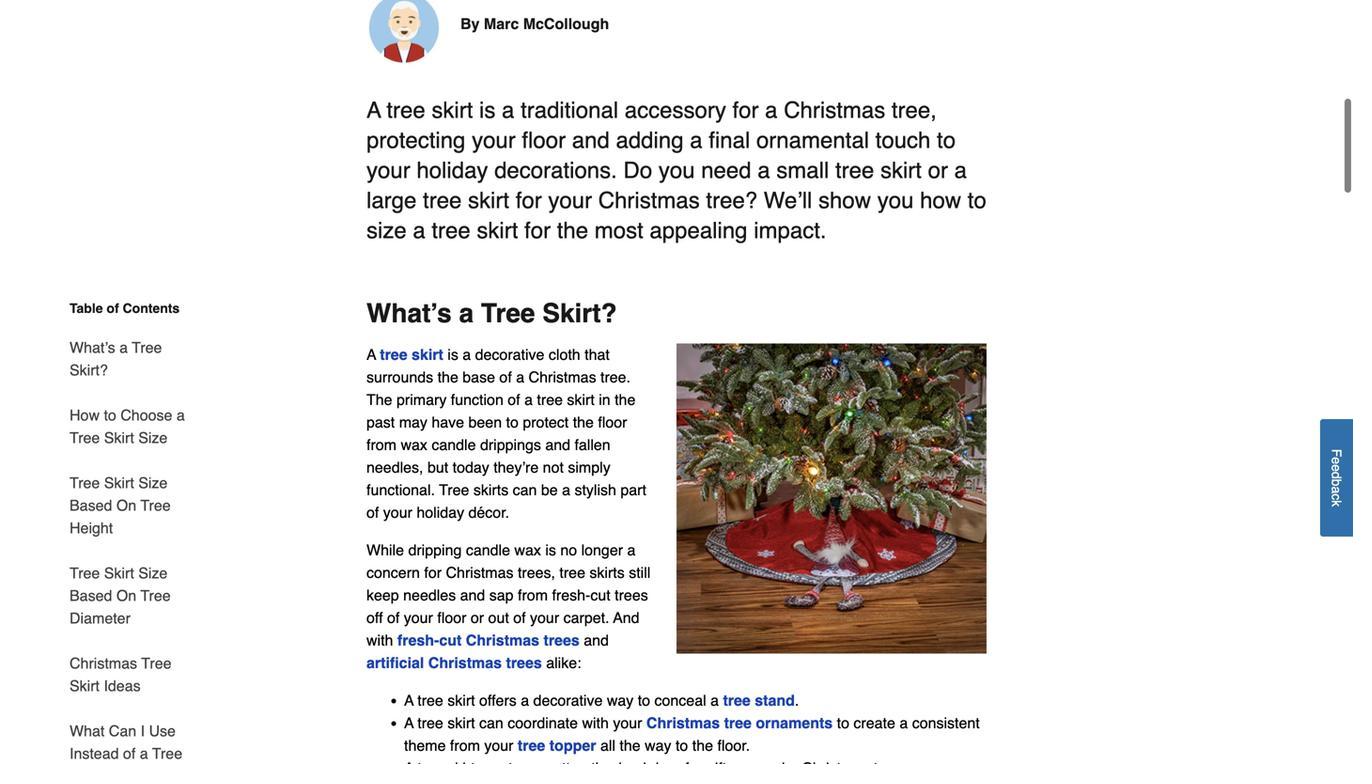Task type: describe. For each thing, give the bounding box(es) containing it.
holiday inside a tree skirt is a traditional accessory for a christmas tree, protecting your floor and adding a final ornamental touch to your holiday decorations. do you need a small tree skirt or a large tree skirt for your christmas tree? we'll show you how to size a tree skirt for the most appealing impact.
[[417, 158, 488, 183]]

height
[[70, 519, 113, 537]]

the right all
[[620, 737, 641, 754]]

is inside while dripping candle wax is no longer a concern for christmas trees, tree skirts still keep needles and sap from fresh-cut trees off of your floor or out of your carpet. and with
[[545, 541, 556, 559]]

instead
[[70, 745, 119, 762]]

skirt inside how to choose a tree skirt size
[[104, 429, 134, 446]]

a tree skirt can coordinate with your christmas tree ornaments
[[404, 714, 833, 732]]

topper
[[550, 737, 596, 754]]

floor inside is a decorative cloth that surrounds the base of a christmas tree. the primary function of a tree skirt in the past may have been to protect the floor from wax candle drippings and fallen needles, but today they're not simply functional. tree skirts can be a stylish part of your holiday décor.
[[598, 414, 627, 431]]

tree topper link
[[518, 737, 596, 754]]

marc mccollough image
[[367, 0, 442, 65]]

your down needles
[[404, 609, 433, 627]]

simply
[[568, 459, 611, 476]]

tree up base
[[481, 299, 535, 329]]

1 vertical spatial can
[[479, 714, 504, 732]]

from inside to create a consistent theme from your
[[450, 737, 480, 754]]

touch
[[876, 127, 931, 153]]

the up 'fallen'
[[573, 414, 594, 431]]

christmas down fresh-cut christmas trees "link"
[[428, 654, 502, 672]]

they're
[[494, 459, 539, 476]]

with inside while dripping candle wax is no longer a concern for christmas trees, tree skirts still keep needles and sap from fresh-cut trees off of your floor or out of your carpet. and with
[[367, 632, 393, 649]]

ornamental
[[756, 127, 869, 153]]

your up tree topper all the way to the floor.
[[613, 714, 642, 732]]

a tree skirt offers a decorative way to conceal a tree stand .
[[404, 692, 799, 709]]

function
[[451, 391, 504, 409]]

sap
[[489, 587, 514, 604]]

to inside is a decorative cloth that surrounds the base of a christmas tree. the primary function of a tree skirt in the past may have been to protect the floor from wax candle drippings and fallen needles, but today they're not simply functional. tree skirts can be a stylish part of your holiday décor.
[[506, 414, 519, 431]]

tree down coordinate in the left of the page
[[518, 737, 545, 754]]

0 horizontal spatial you
[[659, 158, 695, 183]]

no
[[560, 541, 577, 559]]

to inside to create a consistent theme from your
[[837, 714, 850, 732]]

stylish
[[575, 481, 616, 499]]

a for a tree skirt
[[367, 346, 376, 363]]

but
[[428, 459, 448, 476]]

i
[[141, 722, 145, 740]]

to inside how to choose a tree skirt size
[[104, 406, 116, 424]]

of inside "what can i use instead of a tre"
[[123, 745, 136, 762]]

tree inside is a decorative cloth that surrounds the base of a christmas tree. the primary function of a tree skirt in the past may have been to protect the floor from wax candle drippings and fallen needles, but today they're not simply functional. tree skirts can be a stylish part of your holiday décor.
[[439, 481, 469, 499]]

consistent
[[912, 714, 980, 732]]

part
[[621, 481, 647, 499]]

needles
[[403, 587, 456, 604]]

floor inside while dripping candle wax is no longer a concern for christmas trees, tree skirts still keep needles and sap from fresh-cut trees off of your floor or out of your carpet. and with
[[437, 609, 467, 627]]

table of contents
[[70, 301, 180, 316]]

0 vertical spatial way
[[607, 692, 634, 709]]

tree inside how to choose a tree skirt size
[[70, 429, 100, 446]]

trees inside while dripping candle wax is no longer a concern for christmas trees, tree skirts still keep needles and sap from fresh-cut trees off of your floor or out of your carpet. and with
[[615, 587, 648, 604]]

tree?
[[706, 188, 758, 213]]

of right off
[[387, 609, 400, 627]]

1 vertical spatial trees
[[544, 632, 580, 649]]

traditional
[[521, 97, 619, 123]]

size inside how to choose a tree skirt size
[[138, 429, 168, 446]]

skirt inside is a decorative cloth that surrounds the base of a christmas tree. the primary function of a tree skirt in the past may have been to protect the floor from wax candle drippings and fallen needles, but today they're not simply functional. tree skirts can be a stylish part of your holiday décor.
[[567, 391, 595, 409]]

tree up christmas tree ornaments link at the bottom of page
[[723, 692, 751, 709]]

fallen
[[575, 436, 611, 454]]

diameter
[[70, 609, 131, 627]]

a for a tree skirt can coordinate with your christmas tree ornaments
[[404, 714, 414, 732]]

can inside is a decorative cloth that surrounds the base of a christmas tree. the primary function of a tree skirt in the past may have been to protect the floor from wax candle drippings and fallen needles, but today they're not simply functional. tree skirts can be a stylish part of your holiday décor.
[[513, 481, 537, 499]]

tree inside the what's a tree skirt?
[[132, 339, 162, 356]]

what can i use instead of a tre
[[70, 722, 182, 764]]

0 horizontal spatial trees
[[506, 654, 542, 672]]

by
[[461, 15, 480, 33]]

and inside is a decorative cloth that surrounds the base of a christmas tree. the primary function of a tree skirt in the past may have been to protect the floor from wax candle drippings and fallen needles, but today they're not simply functional. tree skirts can be a stylish part of your holiday décor.
[[545, 436, 570, 454]]

a inside the what's a tree skirt?
[[119, 339, 128, 356]]

by marc mccollough
[[461, 15, 609, 33]]

that
[[585, 346, 610, 363]]

is inside a tree skirt is a traditional accessory for a christmas tree, protecting your floor and adding a final ornamental touch to your holiday decorations. do you need a small tree skirt or a large tree skirt for your christmas tree? we'll show you how to size a tree skirt for the most appealing impact.
[[479, 97, 496, 123]]

tree up protecting at the left of page
[[387, 97, 425, 123]]

based for diameter
[[70, 587, 112, 604]]

1 vertical spatial with
[[582, 714, 609, 732]]

is inside is a decorative cloth that surrounds the base of a christmas tree. the primary function of a tree skirt in the past may have been to protect the floor from wax candle drippings and fallen needles, but today they're not simply functional. tree skirts can be a stylish part of your holiday décor.
[[448, 346, 458, 363]]

what's a tree skirt? inside what's a tree skirt? link
[[70, 339, 162, 379]]

tree up show
[[835, 158, 874, 183]]

tree,
[[892, 97, 937, 123]]

a inside while dripping candle wax is no longer a concern for christmas trees, tree skirts still keep needles and sap from fresh-cut trees off of your floor or out of your carpet. and with
[[627, 541, 636, 559]]

cut inside while dripping candle wax is no longer a concern for christmas trees, tree skirts still keep needles and sap from fresh-cut trees off of your floor or out of your carpet. and with
[[591, 587, 611, 604]]

tree down artificial christmas trees link
[[418, 692, 443, 709]]

use
[[149, 722, 176, 740]]

fresh-cut christmas trees and artificial christmas trees alike:
[[367, 632, 609, 672]]

1 horizontal spatial way
[[645, 737, 672, 754]]

needles,
[[367, 459, 423, 476]]

skirt inside "christmas tree skirt ideas"
[[70, 677, 100, 695]]

your inside is a decorative cloth that surrounds the base of a christmas tree. the primary function of a tree skirt in the past may have been to protect the floor from wax candle drippings and fallen needles, but today they're not simply functional. tree skirts can be a stylish part of your holiday décor.
[[383, 504, 412, 521]]

may
[[399, 414, 428, 431]]

of right base
[[499, 369, 512, 386]]

offers
[[479, 692, 517, 709]]

size
[[367, 218, 407, 244]]

fresh- inside while dripping candle wax is no longer a concern for christmas trees, tree skirts still keep needles and sap from fresh-cut trees off of your floor or out of your carpet. and with
[[552, 587, 591, 604]]

1 horizontal spatial what's
[[367, 299, 452, 329]]

coordinate
[[508, 714, 578, 732]]

large
[[367, 188, 417, 213]]

and
[[613, 609, 640, 627]]

a inside to create a consistent theme from your
[[900, 714, 908, 732]]

while dripping candle wax is no longer a concern for christmas trees, tree skirts still keep needles and sap from fresh-cut trees off of your floor or out of your carpet. and with
[[367, 541, 651, 649]]

your up large
[[367, 158, 410, 183]]

and inside while dripping candle wax is no longer a concern for christmas trees, tree skirts still keep needles and sap from fresh-cut trees off of your floor or out of your carpet. and with
[[460, 587, 485, 604]]

is a decorative cloth that surrounds the base of a christmas tree. the primary function of a tree skirt in the past may have been to protect the floor from wax candle drippings and fallen needles, but today they're not simply functional. tree skirts can be a stylish part of your holiday décor.
[[367, 346, 647, 521]]

b
[[1329, 479, 1344, 486]]

conceal
[[655, 692, 706, 709]]

choose
[[121, 406, 172, 424]]

christmas tree skirt ideas link
[[70, 641, 195, 709]]

all
[[600, 737, 616, 754]]

tree right large
[[423, 188, 462, 213]]

protect
[[523, 414, 569, 431]]

and inside a tree skirt is a traditional accessory for a christmas tree, protecting your floor and adding a final ornamental touch to your holiday decorations. do you need a small tree skirt or a large tree skirt for your christmas tree? we'll show you how to size a tree skirt for the most appealing impact.
[[572, 127, 610, 153]]

of right out
[[513, 609, 526, 627]]

be
[[541, 481, 558, 499]]

a red tree skirt with an elf design under a flocked artificial christmas tree. image
[[677, 344, 987, 654]]

not
[[543, 459, 564, 476]]

fresh-cut christmas trees link
[[397, 632, 580, 649]]

tree.
[[601, 369, 631, 386]]

tree skirt size based on tree height
[[70, 474, 171, 537]]

drippings
[[480, 436, 541, 454]]

and inside the fresh-cut christmas trees and artificial christmas trees alike:
[[584, 632, 609, 649]]

or inside while dripping candle wax is no longer a concern for christmas trees, tree skirts still keep needles and sap from fresh-cut trees off of your floor or out of your carpet. and with
[[471, 609, 484, 627]]

artificial christmas trees link
[[367, 654, 542, 672]]

theme
[[404, 737, 446, 754]]

a inside "what can i use instead of a tre"
[[140, 745, 148, 762]]

tree down the 'how to choose a tree skirt size' link
[[140, 497, 171, 514]]

your up decorations.
[[472, 127, 516, 153]]

alike:
[[546, 654, 581, 672]]

create
[[854, 714, 896, 732]]

based for height
[[70, 497, 112, 514]]

for inside while dripping candle wax is no longer a concern for christmas trees, tree skirts still keep needles and sap from fresh-cut trees off of your floor or out of your carpet. and with
[[424, 564, 442, 581]]

on for diameter
[[116, 587, 136, 604]]

ornaments
[[756, 714, 833, 732]]

floor.
[[718, 737, 750, 754]]

do
[[624, 158, 652, 183]]

the
[[367, 391, 392, 409]]

tree stand link
[[723, 692, 795, 709]]

what can i use instead of a tre link
[[70, 709, 195, 764]]

skirts inside is a decorative cloth that surrounds the base of a christmas tree. the primary function of a tree skirt in the past may have been to protect the floor from wax candle drippings and fallen needles, but today they're not simply functional. tree skirts can be a stylish part of your holiday décor.
[[474, 481, 509, 499]]

0 vertical spatial what's a tree skirt?
[[367, 299, 617, 329]]

out
[[488, 609, 509, 627]]

most
[[595, 218, 644, 244]]

marc
[[484, 15, 519, 33]]

trees,
[[518, 564, 555, 581]]

what's a tree skirt? link
[[70, 325, 195, 393]]

décor.
[[469, 504, 509, 521]]

candle inside while dripping candle wax is no longer a concern for christmas trees, tree skirts still keep needles and sap from fresh-cut trees off of your floor or out of your carpet. and with
[[466, 541, 510, 559]]

accessory
[[625, 97, 726, 123]]

a for a tree skirt offers a decorative way to conceal a tree stand .
[[404, 692, 414, 709]]

a tree skirt
[[367, 346, 443, 363]]

skirt inside tree skirt size based on tree diameter
[[104, 564, 134, 582]]



Task type: locate. For each thing, give the bounding box(es) containing it.
1 horizontal spatial what's a tree skirt?
[[367, 299, 617, 329]]

0 horizontal spatial is
[[448, 346, 458, 363]]

way
[[607, 692, 634, 709], [645, 737, 672, 754]]

0 vertical spatial size
[[138, 429, 168, 446]]

wax
[[401, 436, 428, 454], [514, 541, 541, 559]]

tree down 'no' on the bottom left of the page
[[560, 564, 585, 581]]

skirts inside while dripping candle wax is no longer a concern for christmas trees, tree skirts still keep needles and sap from fresh-cut trees off of your floor or out of your carpet. and with
[[590, 564, 625, 581]]

1 horizontal spatial with
[[582, 714, 609, 732]]

with
[[367, 632, 393, 649], [582, 714, 609, 732]]

a for a tree skirt is a traditional accessory for a christmas tree, protecting your floor and adding a final ornamental touch to your holiday decorations. do you need a small tree skirt or a large tree skirt for your christmas tree? we'll show you how to size a tree skirt for the most appealing impact.
[[367, 97, 381, 123]]

floor up decorations.
[[522, 127, 566, 153]]

1 horizontal spatial skirts
[[590, 564, 625, 581]]

1 horizontal spatial fresh-
[[552, 587, 591, 604]]

2 horizontal spatial is
[[545, 541, 556, 559]]

tree
[[481, 299, 535, 329], [132, 339, 162, 356], [70, 429, 100, 446], [70, 474, 100, 492], [439, 481, 469, 499], [140, 497, 171, 514], [70, 564, 100, 582], [140, 587, 171, 604], [141, 655, 172, 672]]

0 vertical spatial from
[[367, 436, 397, 454]]

k
[[1329, 500, 1344, 507]]

tree down how
[[70, 429, 100, 446]]

table
[[70, 301, 103, 316]]

1 horizontal spatial skirt?
[[543, 299, 617, 329]]

you right the do
[[659, 158, 695, 183]]

your
[[472, 127, 516, 153], [367, 158, 410, 183], [548, 188, 592, 213], [383, 504, 412, 521], [404, 609, 433, 627], [530, 609, 559, 627], [613, 714, 642, 732], [484, 737, 514, 754]]

0 horizontal spatial skirt?
[[70, 361, 108, 379]]

final
[[709, 127, 750, 153]]

1 vertical spatial holiday
[[417, 504, 464, 521]]

1 vertical spatial way
[[645, 737, 672, 754]]

how to choose a tree skirt size
[[70, 406, 185, 446]]

to create a consistent theme from your
[[404, 714, 980, 754]]

tree up theme
[[418, 714, 443, 732]]

what's a tree skirt? up base
[[367, 299, 617, 329]]

contents
[[123, 301, 180, 316]]

wax inside is a decorative cloth that surrounds the base of a christmas tree. the primary function of a tree skirt in the past may have been to protect the floor from wax candle drippings and fallen needles, but today they're not simply functional. tree skirts can be a stylish part of your holiday décor.
[[401, 436, 428, 454]]

been
[[468, 414, 502, 431]]

e up b
[[1329, 464, 1344, 472]]

0 vertical spatial holiday
[[417, 158, 488, 183]]

with down "a tree skirt offers a decorative way to conceal a tree stand ."
[[582, 714, 609, 732]]

skirt inside tree skirt size based on tree height
[[104, 474, 134, 492]]

from down trees,
[[518, 587, 548, 604]]

trees up alike:
[[544, 632, 580, 649]]

or
[[928, 158, 948, 183], [471, 609, 484, 627]]

0 vertical spatial is
[[479, 97, 496, 123]]

is left 'no' on the bottom left of the page
[[545, 541, 556, 559]]

0 vertical spatial based
[[70, 497, 112, 514]]

you
[[659, 158, 695, 183], [878, 188, 914, 213]]

1 vertical spatial skirts
[[590, 564, 625, 581]]

1 vertical spatial you
[[878, 188, 914, 213]]

0 horizontal spatial way
[[607, 692, 634, 709]]

of right function
[[508, 391, 520, 409]]

christmas down the do
[[598, 188, 700, 213]]

a
[[367, 97, 381, 123], [367, 346, 376, 363], [404, 692, 414, 709], [404, 714, 414, 732]]

today
[[453, 459, 489, 476]]

skirt? inside the what's a tree skirt?
[[70, 361, 108, 379]]

of
[[107, 301, 119, 316], [499, 369, 512, 386], [508, 391, 520, 409], [367, 504, 379, 521], [387, 609, 400, 627], [513, 609, 526, 627], [123, 745, 136, 762]]

from inside is a decorative cloth that surrounds the base of a christmas tree. the primary function of a tree skirt in the past may have been to protect the floor from wax candle drippings and fallen needles, but today they're not simply functional. tree skirts can be a stylish part of your holiday décor.
[[367, 436, 397, 454]]

1 vertical spatial or
[[471, 609, 484, 627]]

0 horizontal spatial what's a tree skirt?
[[70, 339, 162, 379]]

tree skirt size based on tree diameter
[[70, 564, 171, 627]]

base
[[463, 369, 495, 386]]

is left traditional
[[479, 97, 496, 123]]

tree up use
[[141, 655, 172, 672]]

have
[[432, 414, 464, 431]]

2 vertical spatial floor
[[437, 609, 467, 627]]

or left out
[[471, 609, 484, 627]]

skirts down longer on the bottom of the page
[[590, 564, 625, 581]]

1 vertical spatial what's
[[70, 339, 115, 356]]

the inside a tree skirt is a traditional accessory for a christmas tree, protecting your floor and adding a final ornamental touch to your holiday decorations. do you need a small tree skirt or a large tree skirt for your christmas tree? we'll show you how to size a tree skirt for the most appealing impact.
[[557, 218, 588, 244]]

size down the 'how to choose a tree skirt size' link
[[138, 474, 168, 492]]

adding
[[616, 127, 684, 153]]

skirt
[[432, 97, 473, 123], [881, 158, 922, 183], [468, 188, 509, 213], [477, 218, 518, 244], [412, 346, 443, 363], [567, 391, 595, 409], [448, 692, 475, 709], [448, 714, 475, 732]]

2 e from the top
[[1329, 464, 1344, 472]]

your down decorations.
[[548, 188, 592, 213]]

protecting
[[367, 127, 466, 153]]

tree down contents
[[132, 339, 162, 356]]

candle down décor.
[[466, 541, 510, 559]]

wax up trees,
[[514, 541, 541, 559]]

0 vertical spatial skirt?
[[543, 299, 617, 329]]

a inside how to choose a tree skirt size
[[177, 406, 185, 424]]

0 vertical spatial on
[[116, 497, 136, 514]]

1 vertical spatial from
[[518, 587, 548, 604]]

fresh- inside the fresh-cut christmas trees and artificial christmas trees alike:
[[397, 632, 439, 649]]

based up height
[[70, 497, 112, 514]]

the left floor.
[[692, 737, 713, 754]]

0 vertical spatial or
[[928, 158, 948, 183]]

2 vertical spatial from
[[450, 737, 480, 754]]

christmas up the ornamental
[[784, 97, 885, 123]]

of down "can"
[[123, 745, 136, 762]]

decorative up base
[[475, 346, 545, 363]]

tree down height
[[70, 564, 100, 582]]

1 vertical spatial floor
[[598, 414, 627, 431]]

0 vertical spatial what's
[[367, 299, 452, 329]]

carpet.
[[564, 609, 609, 627]]

2 vertical spatial size
[[138, 564, 168, 582]]

0 horizontal spatial or
[[471, 609, 484, 627]]

2 horizontal spatial floor
[[598, 414, 627, 431]]

tree up christmas tree skirt ideas link
[[140, 587, 171, 604]]

tree topper all the way to the floor.
[[518, 737, 750, 754]]

skirt? up cloth
[[543, 299, 617, 329]]

longer
[[581, 541, 623, 559]]

your left carpet. at the left of the page
[[530, 609, 559, 627]]

still
[[629, 564, 651, 581]]

0 vertical spatial skirts
[[474, 481, 509, 499]]

0 vertical spatial with
[[367, 632, 393, 649]]

1 vertical spatial is
[[448, 346, 458, 363]]

christmas inside is a decorative cloth that surrounds the base of a christmas tree. the primary function of a tree skirt in the past may have been to protect the floor from wax candle drippings and fallen needles, but today they're not simply functional. tree skirts can be a stylish part of your holiday décor.
[[529, 369, 596, 386]]

2 vertical spatial is
[[545, 541, 556, 559]]

size for tree skirt size based on tree height
[[138, 474, 168, 492]]

artificial
[[367, 654, 424, 672]]

trees
[[615, 587, 648, 604], [544, 632, 580, 649], [506, 654, 542, 672]]

can
[[109, 722, 136, 740]]

1 horizontal spatial wax
[[514, 541, 541, 559]]

wax down may
[[401, 436, 428, 454]]

1 vertical spatial decorative
[[533, 692, 603, 709]]

impact.
[[754, 218, 827, 244]]

c
[[1329, 493, 1344, 500]]

christmas tree skirt ideas
[[70, 655, 172, 695]]

0 vertical spatial wax
[[401, 436, 428, 454]]

0 vertical spatial you
[[659, 158, 695, 183]]

how to choose a tree skirt size link
[[70, 393, 195, 461]]

1 vertical spatial skirt?
[[70, 361, 108, 379]]

what
[[70, 722, 105, 740]]

table of contents element
[[55, 299, 195, 764]]

a up theme
[[404, 714, 414, 732]]

way up a tree skirt can coordinate with your christmas tree ornaments
[[607, 692, 634, 709]]

1 e from the top
[[1329, 457, 1344, 464]]

holiday inside is a decorative cloth that surrounds the base of a christmas tree. the primary function of a tree skirt in the past may have been to protect the floor from wax candle drippings and fallen needles, but today they're not simply functional. tree skirts can be a stylish part of your holiday décor.
[[417, 504, 464, 521]]

0 horizontal spatial what's
[[70, 339, 115, 356]]

what's up tree skirt 'link'
[[367, 299, 452, 329]]

0 horizontal spatial wax
[[401, 436, 428, 454]]

0 horizontal spatial floor
[[437, 609, 467, 627]]

cloth
[[549, 346, 581, 363]]

stand
[[755, 692, 795, 709]]

keep
[[367, 587, 399, 604]]

0 vertical spatial cut
[[591, 587, 611, 604]]

tree up height
[[70, 474, 100, 492]]

1 holiday from the top
[[417, 158, 488, 183]]

and
[[572, 127, 610, 153], [545, 436, 570, 454], [460, 587, 485, 604], [584, 632, 609, 649]]

1 horizontal spatial trees
[[544, 632, 580, 649]]

mccollough
[[523, 15, 609, 33]]

based inside tree skirt size based on tree height
[[70, 497, 112, 514]]

1 vertical spatial on
[[116, 587, 136, 604]]

on
[[116, 497, 136, 514], [116, 587, 136, 604]]

1 based from the top
[[70, 497, 112, 514]]

what's inside the what's a tree skirt?
[[70, 339, 115, 356]]

of right "table"
[[107, 301, 119, 316]]

size down the tree skirt size based on tree height link at the left bottom of the page
[[138, 564, 168, 582]]

decorative up coordinate in the left of the page
[[533, 692, 603, 709]]

what's down "table"
[[70, 339, 115, 356]]

0 horizontal spatial from
[[367, 436, 397, 454]]

.
[[795, 692, 799, 709]]

in
[[599, 391, 611, 409]]

0 horizontal spatial cut
[[439, 632, 462, 649]]

a inside a tree skirt is a traditional accessory for a christmas tree, protecting your floor and adding a final ornamental touch to your holiday decorations. do you need a small tree skirt or a large tree skirt for your christmas tree? we'll show you how to size a tree skirt for the most appealing impact.
[[367, 97, 381, 123]]

christmas down the conceal at bottom
[[647, 714, 720, 732]]

and up not
[[545, 436, 570, 454]]

wax inside while dripping candle wax is no longer a concern for christmas trees, tree skirts still keep needles and sap from fresh-cut trees off of your floor or out of your carpet. and with
[[514, 541, 541, 559]]

past
[[367, 414, 395, 431]]

1 vertical spatial cut
[[439, 632, 462, 649]]

on inside tree skirt size based on tree diameter
[[116, 587, 136, 604]]

0 horizontal spatial can
[[479, 714, 504, 732]]

holiday
[[417, 158, 488, 183], [417, 504, 464, 521]]

a down artificial
[[404, 692, 414, 709]]

the left base
[[438, 369, 458, 386]]

1 horizontal spatial or
[[928, 158, 948, 183]]

size inside tree skirt size based on tree diameter
[[138, 564, 168, 582]]

2 on from the top
[[116, 587, 136, 604]]

a up surrounds
[[367, 346, 376, 363]]

and down traditional
[[572, 127, 610, 153]]

0 vertical spatial floor
[[522, 127, 566, 153]]

size for tree skirt size based on tree diameter
[[138, 564, 168, 582]]

0 vertical spatial fresh-
[[552, 587, 591, 604]]

1 horizontal spatial can
[[513, 481, 537, 499]]

tree right size
[[432, 218, 471, 244]]

1 vertical spatial size
[[138, 474, 168, 492]]

d
[[1329, 472, 1344, 479]]

while
[[367, 541, 404, 559]]

skirt? up how
[[70, 361, 108, 379]]

1 vertical spatial candle
[[466, 541, 510, 559]]

or inside a tree skirt is a traditional accessory for a christmas tree, protecting your floor and adding a final ornamental touch to your holiday decorations. do you need a small tree skirt or a large tree skirt for your christmas tree? we'll show you how to size a tree skirt for the most appealing impact.
[[928, 158, 948, 183]]

from right theme
[[450, 737, 480, 754]]

candle inside is a decorative cloth that surrounds the base of a christmas tree. the primary function of a tree skirt in the past may have been to protect the floor from wax candle drippings and fallen needles, but today they're not simply functional. tree skirts can be a stylish part of your holiday décor.
[[432, 436, 476, 454]]

0 vertical spatial can
[[513, 481, 537, 499]]

0 vertical spatial trees
[[615, 587, 648, 604]]

christmas down out
[[466, 632, 539, 649]]

christmas down cloth
[[529, 369, 596, 386]]

cut up carpet. at the left of the page
[[591, 587, 611, 604]]

1 horizontal spatial is
[[479, 97, 496, 123]]

decorative inside is a decorative cloth that surrounds the base of a christmas tree. the primary function of a tree skirt in the past may have been to protect the floor from wax candle drippings and fallen needles, but today they're not simply functional. tree skirts can be a stylish part of your holiday décor.
[[475, 346, 545, 363]]

f e e d b a c k button
[[1320, 419, 1353, 536]]

appealing
[[650, 218, 748, 244]]

1 vertical spatial fresh-
[[397, 632, 439, 649]]

christmas up the ideas
[[70, 655, 137, 672]]

ideas
[[104, 677, 141, 695]]

0 horizontal spatial skirts
[[474, 481, 509, 499]]

what's a tree skirt? down the table of contents
[[70, 339, 162, 379]]

tree inside is a decorative cloth that surrounds the base of a christmas tree. the primary function of a tree skirt in the past may have been to protect the floor from wax candle drippings and fallen needles, but today they're not simply functional. tree skirts can be a stylish part of your holiday décor.
[[537, 391, 563, 409]]

f
[[1329, 449, 1344, 457]]

you left how
[[878, 188, 914, 213]]

2 horizontal spatial from
[[518, 587, 548, 604]]

1 on from the top
[[116, 497, 136, 514]]

1 vertical spatial what's a tree skirt?
[[70, 339, 162, 379]]

1 horizontal spatial floor
[[522, 127, 566, 153]]

tree skirt size based on tree height link
[[70, 461, 195, 551]]

2 size from the top
[[138, 474, 168, 492]]

is right tree skirt 'link'
[[448, 346, 458, 363]]

floor down in on the left of the page
[[598, 414, 627, 431]]

2 based from the top
[[70, 587, 112, 604]]

3 size from the top
[[138, 564, 168, 582]]

0 horizontal spatial fresh-
[[397, 632, 439, 649]]

fresh- up artificial
[[397, 632, 439, 649]]

way down a tree skirt can coordinate with your christmas tree ornaments
[[645, 737, 672, 754]]

on down the 'how to choose a tree skirt size' link
[[116, 497, 136, 514]]

christmas up sap
[[446, 564, 514, 581]]

the right in on the left of the page
[[615, 391, 636, 409]]

0 vertical spatial candle
[[432, 436, 476, 454]]

floor inside a tree skirt is a traditional accessory for a christmas tree, protecting your floor and adding a final ornamental touch to your holiday decorations. do you need a small tree skirt or a large tree skirt for your christmas tree? we'll show you how to size a tree skirt for the most appealing impact.
[[522, 127, 566, 153]]

the left most
[[557, 218, 588, 244]]

1 vertical spatial based
[[70, 587, 112, 604]]

1 horizontal spatial from
[[450, 737, 480, 754]]

skirt left the ideas
[[70, 677, 100, 695]]

1 vertical spatial wax
[[514, 541, 541, 559]]

the
[[557, 218, 588, 244], [438, 369, 458, 386], [615, 391, 636, 409], [573, 414, 594, 431], [620, 737, 641, 754], [692, 737, 713, 754]]

tree inside "christmas tree skirt ideas"
[[141, 655, 172, 672]]

how
[[920, 188, 962, 213]]

from down past
[[367, 436, 397, 454]]

a inside button
[[1329, 486, 1344, 493]]

christmas inside while dripping candle wax is no longer a concern for christmas trees, tree skirts still keep needles and sap from fresh-cut trees off of your floor or out of your carpet. and with
[[446, 564, 514, 581]]

on inside tree skirt size based on tree height
[[116, 497, 136, 514]]

your down functional.
[[383, 504, 412, 521]]

a up protecting at the left of page
[[367, 97, 381, 123]]

tree up floor.
[[724, 714, 752, 732]]

based inside tree skirt size based on tree diameter
[[70, 587, 112, 604]]

or up how
[[928, 158, 948, 183]]

trees up and
[[615, 587, 648, 604]]

skirts up décor.
[[474, 481, 509, 499]]

dripping
[[408, 541, 462, 559]]

e
[[1329, 457, 1344, 464], [1329, 464, 1344, 472]]

how
[[70, 406, 100, 424]]

size inside tree skirt size based on tree height
[[138, 474, 168, 492]]

christmas inside "christmas tree skirt ideas"
[[70, 655, 137, 672]]

of down functional.
[[367, 504, 379, 521]]

0 vertical spatial decorative
[[475, 346, 545, 363]]

e up d in the bottom right of the page
[[1329, 457, 1344, 464]]

2 vertical spatial trees
[[506, 654, 542, 672]]

1 size from the top
[[138, 429, 168, 446]]

your inside to create a consistent theme from your
[[484, 737, 514, 754]]

tree down but
[[439, 481, 469, 499]]

surrounds
[[367, 369, 433, 386]]

2 horizontal spatial trees
[[615, 587, 648, 604]]

and left sap
[[460, 587, 485, 604]]

your down offers
[[484, 737, 514, 754]]

we'll
[[764, 188, 812, 213]]

1 horizontal spatial cut
[[591, 587, 611, 604]]

based up "diameter"
[[70, 587, 112, 604]]

can down offers
[[479, 714, 504, 732]]

tree up surrounds
[[380, 346, 407, 363]]

size
[[138, 429, 168, 446], [138, 474, 168, 492], [138, 564, 168, 582]]

functional.
[[367, 481, 435, 499]]

on for height
[[116, 497, 136, 514]]

cut inside the fresh-cut christmas trees and artificial christmas trees alike:
[[439, 632, 462, 649]]

can down the they're
[[513, 481, 537, 499]]

2 holiday from the top
[[417, 504, 464, 521]]

holiday up dripping
[[417, 504, 464, 521]]

from inside while dripping candle wax is no longer a concern for christmas trees, tree skirts still keep needles and sap from fresh-cut trees off of your floor or out of your carpet. and with
[[518, 587, 548, 604]]

christmas
[[784, 97, 885, 123], [598, 188, 700, 213], [529, 369, 596, 386], [446, 564, 514, 581], [466, 632, 539, 649], [428, 654, 502, 672], [70, 655, 137, 672], [647, 714, 720, 732]]

decorative
[[475, 346, 545, 363], [533, 692, 603, 709]]

tree
[[387, 97, 425, 123], [835, 158, 874, 183], [423, 188, 462, 213], [432, 218, 471, 244], [380, 346, 407, 363], [537, 391, 563, 409], [560, 564, 585, 581], [418, 692, 443, 709], [723, 692, 751, 709], [418, 714, 443, 732], [724, 714, 752, 732], [518, 737, 545, 754]]

need
[[701, 158, 751, 183]]

is
[[479, 97, 496, 123], [448, 346, 458, 363], [545, 541, 556, 559]]

cut
[[591, 587, 611, 604], [439, 632, 462, 649]]

show
[[819, 188, 871, 213]]

1 horizontal spatial you
[[878, 188, 914, 213]]

candle down have
[[432, 436, 476, 454]]

holiday down protecting at the left of page
[[417, 158, 488, 183]]

0 horizontal spatial with
[[367, 632, 393, 649]]

to
[[937, 127, 956, 153], [968, 188, 987, 213], [104, 406, 116, 424], [506, 414, 519, 431], [638, 692, 650, 709], [837, 714, 850, 732], [676, 737, 688, 754]]

size down choose
[[138, 429, 168, 446]]

concern
[[367, 564, 420, 581]]

candle
[[432, 436, 476, 454], [466, 541, 510, 559]]

skirt down choose
[[104, 429, 134, 446]]

tree inside while dripping candle wax is no longer a concern for christmas trees, tree skirts still keep needles and sap from fresh-cut trees off of your floor or out of your carpet. and with
[[560, 564, 585, 581]]

primary
[[397, 391, 447, 409]]



Task type: vqa. For each thing, say whether or not it's contained in the screenshot.
Instructions in Wall & Base Install Instructions View | Download
no



